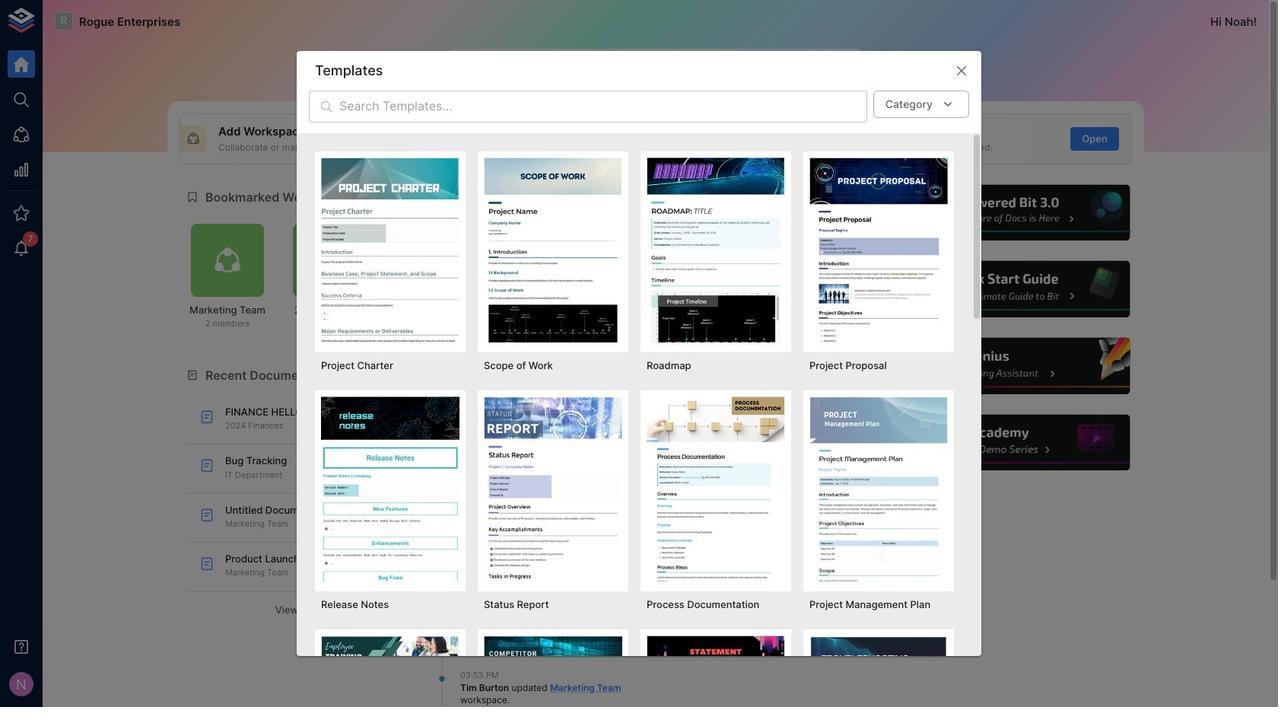 Task type: vqa. For each thing, say whether or not it's contained in the screenshot.
•
no



Task type: describe. For each thing, give the bounding box(es) containing it.
competitor research report image
[[484, 636, 623, 707]]

troubleshooting guide image
[[810, 636, 949, 707]]

project management plan image
[[810, 397, 949, 581]]

release notes image
[[321, 397, 460, 581]]

4 help image from the top
[[904, 413, 1133, 473]]

scope of work image
[[484, 158, 623, 342]]

2 help image from the top
[[904, 259, 1133, 320]]

employee training manual image
[[321, 636, 460, 707]]



Task type: locate. For each thing, give the bounding box(es) containing it.
statement of work image
[[647, 636, 786, 707]]

1 help image from the top
[[904, 182, 1133, 243]]

Search Templates... text field
[[340, 91, 868, 122]]

project proposal image
[[810, 158, 949, 342]]

3 help image from the top
[[904, 336, 1133, 396]]

project charter image
[[321, 158, 460, 342]]

help image
[[904, 182, 1133, 243], [904, 259, 1133, 320], [904, 336, 1133, 396], [904, 413, 1133, 473]]

dialog
[[297, 51, 982, 707]]

status report image
[[484, 397, 623, 581]]

process documentation image
[[647, 397, 786, 581]]

roadmap image
[[647, 158, 786, 342]]



